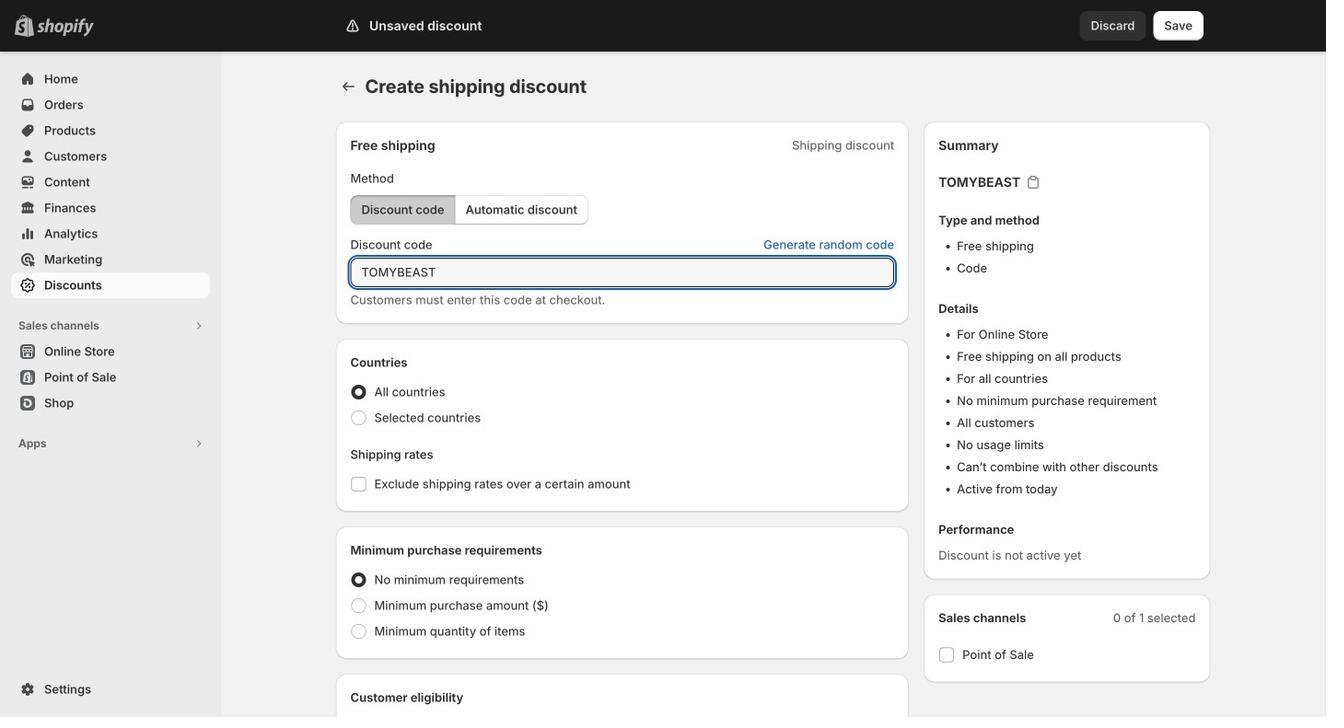 Task type: locate. For each thing, give the bounding box(es) containing it.
None text field
[[350, 258, 895, 287]]

shopify image
[[37, 18, 94, 37]]



Task type: vqa. For each thing, say whether or not it's contained in the screenshot.
text field
yes



